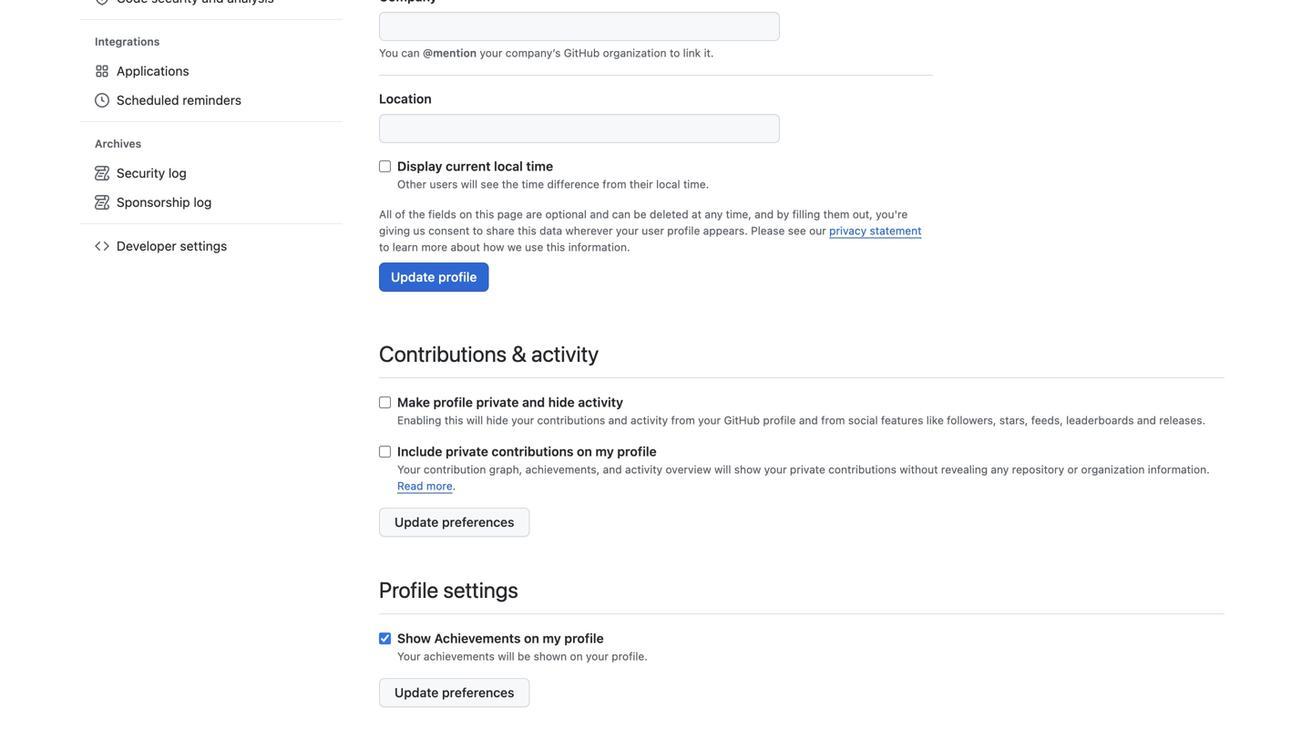 Task type: describe. For each thing, give the bounding box(es) containing it.
1 horizontal spatial local
[[656, 178, 681, 190]]

profile inside include private contributions on my profile your contribution graph, achievements, and activity overview will show your private contributions without revealing any repository or               organization information. read more .
[[617, 444, 657, 459]]

show achievements on my profile your achievements will be shown on your profile.
[[397, 631, 648, 663]]

log image
[[95, 166, 109, 180]]

releases.
[[1160, 414, 1206, 427]]

private inside "make profile private and hide activity enabling this will hide your contributions and activity from your github profile and from social features like             followers, stars, feeds, leaderboards and releases."
[[476, 395, 519, 410]]

user
[[642, 224, 665, 237]]

fields
[[428, 208, 457, 221]]

include
[[397, 444, 443, 459]]

on inside all of the fields on this page are optional and can be deleted at any                   time, and by filling them out, you're giving us consent to share this                   data wherever your user profile appears. please see our
[[460, 208, 473, 221]]

read
[[397, 479, 423, 492]]

appears.
[[704, 224, 748, 237]]

contributions & activity
[[379, 341, 599, 366]]

contributions inside "make profile private and hide activity enabling this will hide your contributions and activity from your github profile and from social features like             followers, stars, feeds, leaderboards and releases."
[[537, 414, 606, 427]]

optional
[[546, 208, 587, 221]]

statement
[[870, 224, 922, 237]]

can inside all of the fields on this page are optional and can be deleted at any                   time, and by filling them out, you're giving us consent to share this                   data wherever your user profile appears. please see our
[[612, 208, 631, 221]]

see inside display current local time other users will see the time difference from their local time.
[[481, 178, 499, 190]]

applications link
[[88, 56, 335, 86]]

1 vertical spatial time
[[522, 178, 544, 190]]

about
[[451, 241, 480, 253]]

update for the update preferences button inside the "profile settings" element
[[395, 685, 439, 700]]

your up overview
[[698, 414, 721, 427]]

profile settings element
[[379, 629, 1225, 707]]

the inside display current local time other users will see the time difference from their local time.
[[502, 178, 519, 190]]

followers,
[[947, 414, 997, 427]]

applications
[[117, 63, 189, 78]]

integrations
[[95, 35, 160, 48]]

include private contributions on my profile your contribution graph, achievements, and activity overview will show your private contributions without revealing any repository or               organization information. read more .
[[397, 444, 1210, 492]]

we
[[508, 241, 522, 253]]

repository
[[1013, 463, 1065, 476]]

share
[[486, 224, 515, 237]]

scheduled
[[117, 93, 179, 108]]

profile
[[379, 577, 439, 603]]

log for security log
[[169, 165, 187, 180]]

users
[[430, 178, 458, 190]]

more inside include private contributions on my profile your contribution graph, achievements, and activity overview will show your private contributions without revealing any repository or               organization information. read more .
[[427, 479, 453, 492]]

all of the fields on this page are optional and can be deleted at any                   time, and by filling them out, you're giving us consent to share this                   data wherever your user profile appears. please see our
[[379, 208, 908, 237]]

this down are
[[518, 224, 537, 237]]

2 horizontal spatial from
[[822, 414, 846, 427]]

integrations list
[[88, 56, 335, 115]]

update preferences button inside "profile settings" element
[[379, 678, 530, 707]]

wherever
[[566, 224, 613, 237]]

will inside "make profile private and hide activity enabling this will hide your contributions and activity from your github profile and from social features like             followers, stars, feeds, leaderboards and releases."
[[467, 414, 483, 427]]

shield lock image
[[95, 0, 109, 5]]

1 vertical spatial hide
[[486, 414, 509, 427]]

shown
[[534, 650, 567, 663]]

settings for profile settings
[[443, 577, 519, 603]]

sponsorship
[[117, 195, 190, 210]]

archives list
[[88, 159, 335, 217]]

preferences inside "profile settings" element
[[442, 685, 515, 700]]

security
[[117, 165, 165, 180]]

information. inside include private contributions on my profile your contribution graph, achievements, and activity overview will show your private contributions without revealing any repository or               organization information. read more .
[[1148, 463, 1210, 476]]

any inside include private contributions on my profile your contribution graph, achievements, and activity overview will show your private contributions without revealing any repository or               organization information. read more .
[[991, 463, 1010, 476]]

Include private contributions on my profile checkbox
[[379, 446, 391, 458]]

learn
[[393, 241, 418, 253]]

Show Achievements on my profile checkbox
[[379, 633, 391, 644]]

0 horizontal spatial can
[[401, 46, 420, 59]]

out,
[[853, 208, 873, 221]]

your inside show achievements on my profile your achievements will be shown on your profile.
[[397, 650, 421, 663]]

you
[[379, 46, 398, 59]]

without
[[900, 463, 939, 476]]

by
[[777, 208, 790, 221]]

Display current local time checkbox
[[379, 160, 391, 172]]

giving
[[379, 224, 410, 237]]

scheduled reminders
[[117, 93, 242, 108]]

developer
[[117, 238, 177, 253]]

your inside show achievements on my profile your achievements will be shown on your profile.
[[586, 650, 609, 663]]

us
[[413, 224, 425, 237]]

to inside all of the fields on this page are optional and can be deleted at any                   time, and by filling them out, you're giving us consent to share this                   data wherever your user profile appears. please see our
[[473, 224, 483, 237]]

you're
[[876, 208, 908, 221]]

privacy
[[830, 224, 867, 237]]

data
[[540, 224, 563, 237]]

social
[[849, 414, 878, 427]]

consent
[[429, 224, 470, 237]]

it.
[[704, 46, 714, 59]]

profile inside all of the fields on this page are optional and can be deleted at any                   time, and by filling them out, you're giving us consent to share this                   data wherever your user profile appears. please see our
[[668, 224, 700, 237]]

contributions
[[379, 341, 507, 366]]

features
[[881, 414, 924, 427]]

contributions & activity element
[[379, 393, 1225, 537]]

achievements,
[[526, 463, 600, 476]]

your right @mention
[[480, 46, 503, 59]]

filling
[[793, 208, 821, 221]]

our
[[810, 224, 827, 237]]

update profile button
[[379, 262, 489, 292]]

revealing
[[942, 463, 988, 476]]

profile settings
[[379, 577, 519, 603]]

like
[[927, 414, 944, 427]]

difference
[[547, 178, 600, 190]]

time,
[[726, 208, 752, 221]]

&
[[512, 341, 527, 366]]

company's
[[506, 46, 561, 59]]

organization inside include private contributions on my profile your contribution graph, achievements, and activity overview will show your private contributions without revealing any repository or               organization information. read more .
[[1082, 463, 1145, 476]]

1 horizontal spatial hide
[[549, 395, 575, 410]]

stars,
[[1000, 414, 1029, 427]]

feeds,
[[1032, 414, 1064, 427]]

deleted
[[650, 208, 689, 221]]

or
[[1068, 463, 1079, 476]]

contribution
[[424, 463, 486, 476]]

your inside include private contributions on my profile your contribution graph, achievements, and activity overview will show your private contributions without revealing any repository or               organization information. read more .
[[397, 463, 421, 476]]

link
[[683, 46, 701, 59]]

archives
[[95, 137, 141, 150]]

show
[[735, 463, 761, 476]]

security log link
[[88, 159, 335, 188]]

update preferences inside "profile settings" element
[[395, 685, 515, 700]]

@mention
[[423, 46, 477, 59]]



Task type: locate. For each thing, give the bounding box(es) containing it.
private down contributions & activity
[[476, 395, 519, 410]]

this up share
[[476, 208, 494, 221]]

your inside include private contributions on my profile your contribution graph, achievements, and activity overview will show your private contributions without revealing any repository or               organization information. read more .
[[765, 463, 787, 476]]

their
[[630, 178, 653, 190]]

0 vertical spatial more
[[421, 241, 448, 253]]

can
[[401, 46, 420, 59], [612, 208, 631, 221]]

local right current
[[494, 159, 523, 174]]

reminders
[[183, 93, 242, 108]]

update inside the contributions & activity element
[[395, 515, 439, 530]]

be left shown at the bottom
[[518, 650, 531, 663]]

on inside include private contributions on my profile your contribution graph, achievements, and activity overview will show your private contributions without revealing any repository or               organization information. read more .
[[577, 444, 592, 459]]

the inside all of the fields on this page are optional and can be deleted at any                   time, and by filling them out, you're giving us consent to share this                   data wherever your user profile appears. please see our
[[409, 208, 425, 221]]

your
[[480, 46, 503, 59], [616, 224, 639, 237], [512, 414, 534, 427], [698, 414, 721, 427], [765, 463, 787, 476], [586, 650, 609, 663]]

all
[[379, 208, 392, 221]]

time.
[[684, 178, 709, 190]]

1 preferences from the top
[[442, 515, 515, 530]]

code image
[[95, 239, 109, 253]]

contributions down social on the right
[[829, 463, 897, 476]]

1 vertical spatial your
[[397, 650, 421, 663]]

1 update preferences button from the top
[[379, 508, 530, 537]]

contributions up achievements,
[[537, 414, 606, 427]]

.
[[453, 479, 456, 492]]

1 update preferences from the top
[[395, 515, 515, 530]]

apps image
[[95, 64, 109, 78]]

my up shown at the bottom
[[543, 631, 561, 646]]

your left the profile.
[[586, 650, 609, 663]]

the
[[502, 178, 519, 190], [409, 208, 425, 221]]

will up contribution
[[467, 414, 483, 427]]

preferences down achievements
[[442, 685, 515, 700]]

0 horizontal spatial organization
[[603, 46, 667, 59]]

to down giving
[[379, 241, 390, 253]]

will inside display current local time other users will see the time difference from their local time.
[[461, 178, 478, 190]]

1 vertical spatial be
[[518, 650, 531, 663]]

private down "make profile private and hide activity enabling this will hide your contributions and activity from your github profile and from social features like             followers, stars, feeds, leaderboards and releases." in the bottom of the page
[[790, 463, 826, 476]]

0 vertical spatial private
[[476, 395, 519, 410]]

hide
[[549, 395, 575, 410], [486, 414, 509, 427]]

at
[[692, 208, 702, 221]]

1 vertical spatial log
[[194, 195, 212, 210]]

update preferences down achievements
[[395, 685, 515, 700]]

see inside all of the fields on this page are optional and can be deleted at any                   time, and by filling them out, you're giving us consent to share this                   data wherever your user profile appears. please see our
[[788, 224, 807, 237]]

achievements
[[434, 631, 521, 646]]

see down current
[[481, 178, 499, 190]]

will left show
[[715, 463, 731, 476]]

security log
[[117, 165, 187, 180]]

2 vertical spatial to
[[379, 241, 390, 253]]

the up page
[[502, 178, 519, 190]]

1 vertical spatial my
[[543, 631, 561, 646]]

graph,
[[489, 463, 523, 476]]

private
[[476, 395, 519, 410], [446, 444, 489, 459], [790, 463, 826, 476]]

1 horizontal spatial organization
[[1082, 463, 1145, 476]]

1 vertical spatial update preferences
[[395, 685, 515, 700]]

my inside include private contributions on my profile your contribution graph, achievements, and activity overview will show your private contributions without revealing any repository or               organization information. read more .
[[596, 444, 614, 459]]

2 horizontal spatial to
[[670, 46, 680, 59]]

0 horizontal spatial information.
[[569, 241, 630, 253]]

update down 'read'
[[395, 515, 439, 530]]

0 horizontal spatial settings
[[180, 238, 227, 253]]

log up the sponsorship log at the top left of the page
[[169, 165, 187, 180]]

0 vertical spatial the
[[502, 178, 519, 190]]

make
[[397, 395, 430, 410]]

1 vertical spatial any
[[991, 463, 1010, 476]]

2 your from the top
[[397, 650, 421, 663]]

sponsorship log link
[[88, 188, 335, 217]]

developer settings
[[117, 238, 227, 253]]

make profile private and hide activity enabling this will hide your contributions and activity from your github profile and from social features like             followers, stars, feeds, leaderboards and releases.
[[397, 395, 1206, 427]]

and inside include private contributions on my profile your contribution graph, achievements, and activity overview will show your private contributions without revealing any repository or               organization information. read more .
[[603, 463, 622, 476]]

0 vertical spatial see
[[481, 178, 499, 190]]

2 vertical spatial contributions
[[829, 463, 897, 476]]

activity right &
[[532, 341, 599, 366]]

any inside all of the fields on this page are optional and can be deleted at any                   time, and by filling them out, you're giving us consent to share this                   data wherever your user profile appears. please see our
[[705, 208, 723, 221]]

be
[[634, 208, 647, 221], [518, 650, 531, 663]]

to inside privacy statement to learn more about how we use this information.
[[379, 241, 390, 253]]

1 vertical spatial the
[[409, 208, 425, 221]]

be inside show achievements on my profile your achievements will be shown on your profile.
[[518, 650, 531, 663]]

time
[[526, 159, 554, 174], [522, 178, 544, 190]]

to up about at left top
[[473, 224, 483, 237]]

leaderboards
[[1067, 414, 1135, 427]]

1 horizontal spatial the
[[502, 178, 519, 190]]

log for sponsorship log
[[194, 195, 212, 210]]

0 vertical spatial information.
[[569, 241, 630, 253]]

0 vertical spatial hide
[[549, 395, 575, 410]]

1 vertical spatial more
[[427, 479, 453, 492]]

privacy statement link
[[830, 224, 922, 237]]

your left user
[[616, 224, 639, 237]]

more
[[421, 241, 448, 253], [427, 479, 453, 492]]

be inside all of the fields on this page are optional and can be deleted at any                   time, and by filling them out, you're giving us consent to share this                   data wherever your user profile appears. please see our
[[634, 208, 647, 221]]

2 update preferences button from the top
[[379, 678, 530, 707]]

current
[[446, 159, 491, 174]]

this inside privacy statement to learn more about how we use this information.
[[547, 241, 566, 253]]

0 horizontal spatial any
[[705, 208, 723, 221]]

read more link
[[397, 479, 453, 492]]

and
[[590, 208, 609, 221], [755, 208, 774, 221], [522, 395, 545, 410], [609, 414, 628, 427], [799, 414, 819, 427], [1138, 414, 1157, 427], [603, 463, 622, 476]]

on right shown at the bottom
[[570, 650, 583, 663]]

my inside show achievements on my profile your achievements will be shown on your profile.
[[543, 631, 561, 646]]

preferences inside the contributions & activity element
[[442, 515, 515, 530]]

update down "learn"
[[391, 269, 435, 284]]

update profile
[[391, 269, 477, 284]]

1 vertical spatial github
[[724, 414, 760, 427]]

2 preferences from the top
[[442, 685, 515, 700]]

more down contribution
[[427, 479, 453, 492]]

on up achievements,
[[577, 444, 592, 459]]

your up 'read'
[[397, 463, 421, 476]]

activity left overview
[[625, 463, 663, 476]]

this right enabling
[[445, 414, 464, 427]]

update inside "profile settings" element
[[395, 685, 439, 700]]

on
[[460, 208, 473, 221], [577, 444, 592, 459], [524, 631, 540, 646], [570, 650, 583, 663]]

0 horizontal spatial local
[[494, 159, 523, 174]]

1 horizontal spatial settings
[[443, 577, 519, 603]]

more down consent
[[421, 241, 448, 253]]

0 vertical spatial time
[[526, 159, 554, 174]]

private up contribution
[[446, 444, 489, 459]]

activity up achievements,
[[578, 395, 624, 410]]

1 horizontal spatial see
[[788, 224, 807, 237]]

organization right or at the right
[[1082, 463, 1145, 476]]

1 horizontal spatial information.
[[1148, 463, 1210, 476]]

1 horizontal spatial to
[[473, 224, 483, 237]]

settings
[[180, 238, 227, 253], [443, 577, 519, 603]]

Make profile private and hide activity checkbox
[[379, 396, 391, 408]]

your right show
[[765, 463, 787, 476]]

0 vertical spatial your
[[397, 463, 421, 476]]

more inside privacy statement to learn more about how we use this information.
[[421, 241, 448, 253]]

0 vertical spatial local
[[494, 159, 523, 174]]

update preferences button down .
[[379, 508, 530, 537]]

from
[[603, 178, 627, 190], [671, 414, 695, 427], [822, 414, 846, 427]]

1 vertical spatial can
[[612, 208, 631, 221]]

display current local time other users will see the time difference from their local time.
[[397, 159, 709, 190]]

log down the security log link
[[194, 195, 212, 210]]

0 horizontal spatial the
[[409, 208, 425, 221]]

0 horizontal spatial from
[[603, 178, 627, 190]]

1 vertical spatial organization
[[1082, 463, 1145, 476]]

from left social on the right
[[822, 414, 846, 427]]

settings down sponsorship log link
[[180, 238, 227, 253]]

github up show
[[724, 414, 760, 427]]

information. down wherever
[[569, 241, 630, 253]]

0 vertical spatial update preferences
[[395, 515, 515, 530]]

settings up achievements
[[443, 577, 519, 603]]

use
[[525, 241, 544, 253]]

github inside "make profile private and hide activity enabling this will hide your contributions and activity from your github profile and from social features like             followers, stars, feeds, leaderboards and releases."
[[724, 414, 760, 427]]

organization
[[603, 46, 667, 59], [1082, 463, 1145, 476]]

will inside include private contributions on my profile your contribution graph, achievements, and activity overview will show your private contributions without revealing any repository or               organization information. read more .
[[715, 463, 731, 476]]

1 vertical spatial update preferences button
[[379, 678, 530, 707]]

0 vertical spatial update preferences button
[[379, 508, 530, 537]]

update preferences button down achievements
[[379, 678, 530, 707]]

time up are
[[522, 178, 544, 190]]

0 horizontal spatial be
[[518, 650, 531, 663]]

profile
[[668, 224, 700, 237], [439, 269, 477, 284], [434, 395, 473, 410], [763, 414, 796, 427], [617, 444, 657, 459], [565, 631, 604, 646]]

sponsorship log
[[117, 195, 212, 210]]

settings for developer settings
[[180, 238, 227, 253]]

activity up overview
[[631, 414, 668, 427]]

your up graph,
[[512, 414, 534, 427]]

1 horizontal spatial be
[[634, 208, 647, 221]]

from inside display current local time other users will see the time difference from their local time.
[[603, 178, 627, 190]]

can right you
[[401, 46, 420, 59]]

update inside button
[[391, 269, 435, 284]]

see
[[481, 178, 499, 190], [788, 224, 807, 237]]

0 vertical spatial be
[[634, 208, 647, 221]]

2 vertical spatial private
[[790, 463, 826, 476]]

how
[[483, 241, 505, 253]]

information. down releases.
[[1148, 463, 1210, 476]]

hide up graph,
[[486, 414, 509, 427]]

1 horizontal spatial from
[[671, 414, 695, 427]]

0 vertical spatial github
[[564, 46, 600, 59]]

activity
[[532, 341, 599, 366], [578, 395, 624, 410], [631, 414, 668, 427], [625, 463, 663, 476]]

0 horizontal spatial hide
[[486, 414, 509, 427]]

can down their
[[612, 208, 631, 221]]

update for the update preferences button within the the contributions & activity element
[[395, 515, 439, 530]]

hide up achievements,
[[549, 395, 575, 410]]

0 horizontal spatial my
[[543, 631, 561, 646]]

Location text field
[[379, 114, 780, 143]]

information.
[[569, 241, 630, 253], [1148, 463, 1210, 476]]

clock image
[[95, 93, 109, 108]]

profile inside button
[[439, 269, 477, 284]]

0 vertical spatial update
[[391, 269, 435, 284]]

1 vertical spatial see
[[788, 224, 807, 237]]

0 vertical spatial can
[[401, 46, 420, 59]]

update down the show
[[395, 685, 439, 700]]

github
[[564, 46, 600, 59], [724, 414, 760, 427]]

any
[[705, 208, 723, 221], [991, 463, 1010, 476]]

show
[[397, 631, 431, 646]]

contributions up graph,
[[492, 444, 574, 459]]

the up us
[[409, 208, 425, 221]]

developer settings link
[[88, 232, 335, 261]]

log image
[[95, 195, 109, 210]]

them
[[824, 208, 850, 221]]

information. inside privacy statement to learn more about how we use this information.
[[569, 241, 630, 253]]

your inside all of the fields on this page are optional and can be deleted at any                   time, and by filling them out, you're giving us consent to share this                   data wherever your user profile appears. please see our
[[616, 224, 639, 237]]

1 vertical spatial to
[[473, 224, 483, 237]]

location
[[379, 91, 432, 106]]

page
[[498, 208, 523, 221]]

1 vertical spatial local
[[656, 178, 681, 190]]

1 horizontal spatial any
[[991, 463, 1010, 476]]

scheduled reminders link
[[88, 86, 335, 115]]

0 vertical spatial my
[[596, 444, 614, 459]]

my up achievements,
[[596, 444, 614, 459]]

activity inside include private contributions on my profile your contribution graph, achievements, and activity overview will show your private contributions without revealing any repository or               organization information. read more .
[[625, 463, 663, 476]]

0 horizontal spatial to
[[379, 241, 390, 253]]

0 vertical spatial any
[[705, 208, 723, 221]]

will down achievements
[[498, 650, 515, 663]]

1 horizontal spatial log
[[194, 195, 212, 210]]

other
[[397, 178, 427, 190]]

1 horizontal spatial my
[[596, 444, 614, 459]]

will down current
[[461, 178, 478, 190]]

time up difference
[[526, 159, 554, 174]]

0 horizontal spatial log
[[169, 165, 187, 180]]

github down company text box
[[564, 46, 600, 59]]

this inside "make profile private and hide activity enabling this will hide your contributions and activity from your github profile and from social features like             followers, stars, feeds, leaderboards and releases."
[[445, 414, 464, 427]]

1 vertical spatial settings
[[443, 577, 519, 603]]

0 vertical spatial preferences
[[442, 515, 515, 530]]

0 vertical spatial log
[[169, 165, 187, 180]]

privacy statement to learn more about how we use this information.
[[379, 224, 922, 253]]

organization left link
[[603, 46, 667, 59]]

enabling
[[397, 414, 442, 427]]

1 vertical spatial preferences
[[442, 685, 515, 700]]

from up overview
[[671, 414, 695, 427]]

overview
[[666, 463, 712, 476]]

profile.
[[612, 650, 648, 663]]

display
[[397, 159, 443, 174]]

0 vertical spatial to
[[670, 46, 680, 59]]

see down filling
[[788, 224, 807, 237]]

on up shown at the bottom
[[524, 631, 540, 646]]

be up user
[[634, 208, 647, 221]]

2 update preferences from the top
[[395, 685, 515, 700]]

1 your from the top
[[397, 463, 421, 476]]

update preferences inside the contributions & activity element
[[395, 515, 515, 530]]

will
[[461, 178, 478, 190], [467, 414, 483, 427], [715, 463, 731, 476], [498, 650, 515, 663]]

are
[[526, 208, 543, 221]]

0 horizontal spatial see
[[481, 178, 499, 190]]

1 vertical spatial update
[[395, 515, 439, 530]]

your down the show
[[397, 650, 421, 663]]

will inside show achievements on my profile your achievements will be shown on your profile.
[[498, 650, 515, 663]]

this
[[476, 208, 494, 221], [518, 224, 537, 237], [547, 241, 566, 253], [445, 414, 464, 427]]

update preferences down .
[[395, 515, 515, 530]]

to left link
[[670, 46, 680, 59]]

2 vertical spatial update
[[395, 685, 439, 700]]

update preferences button inside the contributions & activity element
[[379, 508, 530, 537]]

Company text field
[[379, 12, 780, 41]]

update preferences
[[395, 515, 515, 530], [395, 685, 515, 700]]

any right at
[[705, 208, 723, 221]]

1 vertical spatial private
[[446, 444, 489, 459]]

achievements
[[424, 650, 495, 663]]

1 horizontal spatial github
[[724, 414, 760, 427]]

0 vertical spatial contributions
[[537, 414, 606, 427]]

1 horizontal spatial can
[[612, 208, 631, 221]]

of
[[395, 208, 406, 221]]

any right revealing
[[991, 463, 1010, 476]]

profile inside show achievements on my profile your achievements will be shown on your profile.
[[565, 631, 604, 646]]

0 vertical spatial settings
[[180, 238, 227, 253]]

local right their
[[656, 178, 681, 190]]

on up consent
[[460, 208, 473, 221]]

please
[[751, 224, 785, 237]]

0 horizontal spatial github
[[564, 46, 600, 59]]

1 vertical spatial information.
[[1148, 463, 1210, 476]]

preferences down .
[[442, 515, 515, 530]]

0 vertical spatial organization
[[603, 46, 667, 59]]

this down the data on the top left of page
[[547, 241, 566, 253]]

contributions
[[537, 414, 606, 427], [492, 444, 574, 459], [829, 463, 897, 476]]

from left their
[[603, 178, 627, 190]]

1 vertical spatial contributions
[[492, 444, 574, 459]]

local
[[494, 159, 523, 174], [656, 178, 681, 190]]



Task type: vqa. For each thing, say whether or not it's contained in the screenshot.
statement
yes



